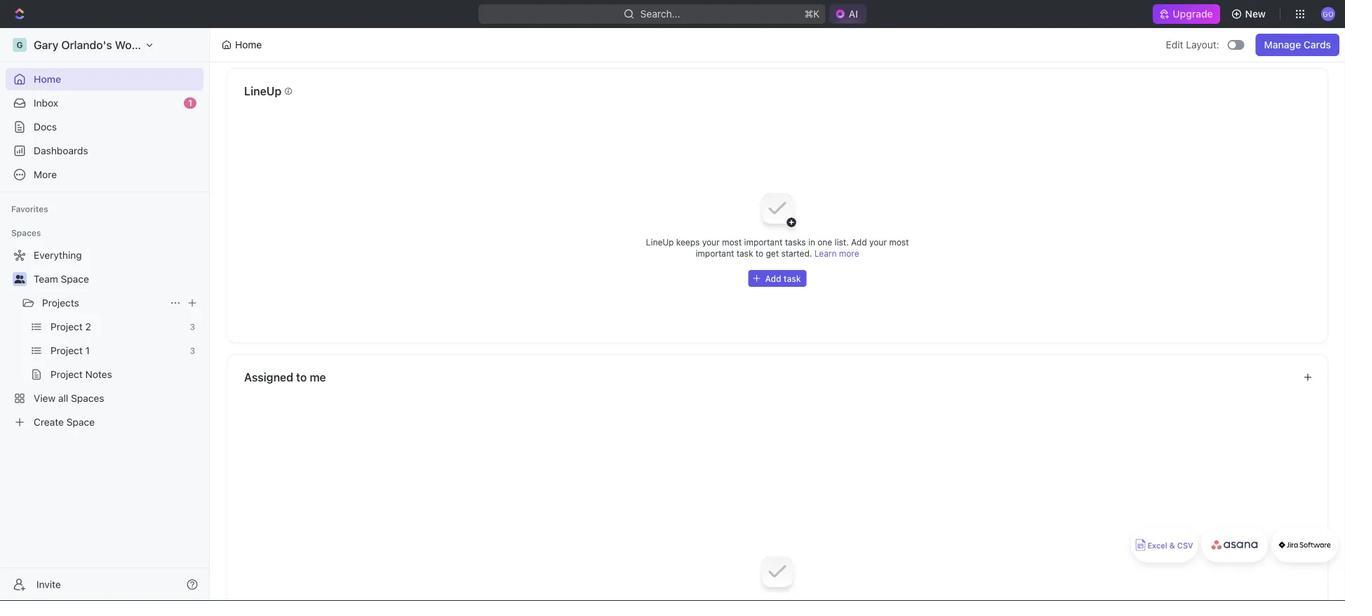 Task type: vqa. For each thing, say whether or not it's contained in the screenshot.
of in the Sidebar NAVIGATION
no



Task type: describe. For each thing, give the bounding box(es) containing it.
gary
[[34, 38, 58, 52]]

notes
[[85, 369, 112, 381]]

2 your from the left
[[870, 237, 887, 247]]

1 inside tree
[[85, 345, 90, 357]]

upgrade link
[[1154, 4, 1221, 24]]

manage cards button
[[1256, 34, 1340, 56]]

layout:
[[1187, 39, 1220, 51]]

g
[[16, 40, 23, 50]]

tree inside sidebar navigation
[[6, 244, 204, 434]]

create space
[[34, 417, 95, 428]]

sidebar navigation
[[0, 28, 213, 602]]

everything link
[[6, 244, 201, 267]]

orlando's
[[61, 38, 112, 52]]

project for project 2
[[51, 321, 83, 333]]

dashboards link
[[6, 140, 204, 162]]

list.
[[835, 237, 849, 247]]

favorites button
[[6, 201, 54, 218]]

create
[[34, 417, 64, 428]]

1 most from the left
[[722, 237, 742, 247]]

2
[[85, 321, 91, 333]]

project notes link
[[51, 364, 201, 386]]

more button
[[6, 164, 204, 186]]

in
[[809, 237, 816, 247]]

add inside button
[[766, 274, 782, 284]]

space for create space
[[67, 417, 95, 428]]

1 vertical spatial important
[[696, 249, 735, 258]]

upgrade
[[1173, 8, 1214, 20]]

space for team space
[[61, 273, 89, 285]]

edit
[[1167, 39, 1184, 51]]

go button
[[1318, 3, 1340, 25]]

0 vertical spatial spaces
[[11, 228, 41, 238]]

edit layout:
[[1167, 39, 1220, 51]]

add inside lineup keeps your most important tasks in one list. add your most important task to get started.
[[852, 237, 867, 247]]

excel & csv link
[[1132, 528, 1198, 563]]

project 1 link
[[51, 340, 184, 362]]

3 for 1
[[190, 346, 195, 356]]

started.
[[782, 249, 813, 258]]

⌘k
[[805, 8, 820, 20]]

new button
[[1226, 3, 1275, 25]]

manage
[[1265, 39, 1302, 51]]

new
[[1246, 8, 1267, 20]]

projects
[[42, 297, 79, 309]]

one
[[818, 237, 833, 247]]

1 horizontal spatial 1
[[188, 98, 192, 108]]

search...
[[641, 8, 681, 20]]

team space link
[[34, 268, 201, 291]]

0 vertical spatial important
[[745, 237, 783, 247]]

project 2 link
[[51, 316, 184, 338]]



Task type: locate. For each thing, give the bounding box(es) containing it.
3 for 2
[[190, 322, 195, 332]]

0 vertical spatial home
[[235, 39, 262, 51]]

0 horizontal spatial 1
[[85, 345, 90, 357]]

favorites
[[11, 204, 48, 214]]

learn more
[[815, 249, 860, 258]]

ai button
[[829, 4, 867, 24]]

invite
[[37, 579, 61, 591]]

important down keeps
[[696, 249, 735, 258]]

most right list. at the right top
[[890, 237, 909, 247]]

1 horizontal spatial your
[[870, 237, 887, 247]]

0 vertical spatial task
[[737, 249, 754, 258]]

learn
[[815, 249, 837, 258]]

tasks
[[785, 237, 806, 247]]

learn more link
[[815, 249, 860, 258]]

to left me
[[296, 371, 307, 384]]

1 horizontal spatial home
[[235, 39, 262, 51]]

1 horizontal spatial lineup
[[646, 237, 674, 247]]

spaces
[[11, 228, 41, 238], [71, 393, 104, 404]]

space
[[61, 273, 89, 285], [67, 417, 95, 428]]

1 vertical spatial task
[[784, 274, 801, 284]]

assigned to me
[[244, 371, 326, 384]]

3 project from the top
[[51, 369, 83, 381]]

task down started.
[[784, 274, 801, 284]]

1 vertical spatial 1
[[85, 345, 90, 357]]

0 vertical spatial lineup
[[244, 85, 282, 98]]

space down view all spaces
[[67, 417, 95, 428]]

more
[[34, 169, 57, 180]]

add
[[852, 237, 867, 247], [766, 274, 782, 284]]

project
[[51, 321, 83, 333], [51, 345, 83, 357], [51, 369, 83, 381]]

lineup for lineup
[[244, 85, 282, 98]]

spaces down 'favorites' button
[[11, 228, 41, 238]]

project up view all spaces
[[51, 369, 83, 381]]

add up the more
[[852, 237, 867, 247]]

0 horizontal spatial to
[[296, 371, 307, 384]]

home
[[235, 39, 262, 51], [34, 73, 61, 85]]

your right list. at the right top
[[870, 237, 887, 247]]

2 vertical spatial project
[[51, 369, 83, 381]]

1 your from the left
[[703, 237, 720, 247]]

0 horizontal spatial home
[[34, 73, 61, 85]]

all
[[58, 393, 68, 404]]

user group image
[[14, 275, 25, 284]]

0 vertical spatial add
[[852, 237, 867, 247]]

keeps
[[677, 237, 700, 247]]

csv
[[1178, 542, 1194, 551]]

view all spaces
[[34, 393, 104, 404]]

workspace
[[115, 38, 173, 52]]

1 vertical spatial 3
[[190, 346, 195, 356]]

projects link
[[42, 292, 164, 315]]

team space
[[34, 273, 89, 285]]

1 horizontal spatial task
[[784, 274, 801, 284]]

1 vertical spatial spaces
[[71, 393, 104, 404]]

1
[[188, 98, 192, 108], [85, 345, 90, 357]]

0 horizontal spatial task
[[737, 249, 754, 258]]

1 vertical spatial project
[[51, 345, 83, 357]]

ai
[[849, 8, 859, 20]]

0 horizontal spatial most
[[722, 237, 742, 247]]

1 horizontal spatial to
[[756, 249, 764, 258]]

space inside create space link
[[67, 417, 95, 428]]

spaces right all in the bottom left of the page
[[71, 393, 104, 404]]

add task button
[[749, 270, 807, 287]]

1 project from the top
[[51, 321, 83, 333]]

space inside team space link
[[61, 273, 89, 285]]

project 2
[[51, 321, 91, 333]]

1 vertical spatial add
[[766, 274, 782, 284]]

0 vertical spatial 1
[[188, 98, 192, 108]]

0 vertical spatial to
[[756, 249, 764, 258]]

cards
[[1304, 39, 1332, 51]]

to
[[756, 249, 764, 258], [296, 371, 307, 384]]

&
[[1170, 542, 1176, 551]]

more
[[840, 249, 860, 258]]

most
[[722, 237, 742, 247], [890, 237, 909, 247]]

docs
[[34, 121, 57, 133]]

view
[[34, 393, 56, 404]]

excel & csv
[[1148, 542, 1194, 551]]

0 horizontal spatial important
[[696, 249, 735, 258]]

2 3 from the top
[[190, 346, 195, 356]]

most right keeps
[[722, 237, 742, 247]]

project down project 2
[[51, 345, 83, 357]]

go
[[1324, 10, 1334, 18]]

3
[[190, 322, 195, 332], [190, 346, 195, 356]]

everything
[[34, 250, 82, 261]]

1 3 from the top
[[190, 322, 195, 332]]

0 vertical spatial 3
[[190, 322, 195, 332]]

0 vertical spatial space
[[61, 273, 89, 285]]

task inside lineup keeps your most important tasks in one list. add your most important task to get started.
[[737, 249, 754, 258]]

add task
[[766, 274, 801, 284]]

space up projects
[[61, 273, 89, 285]]

1 vertical spatial home
[[34, 73, 61, 85]]

0 horizontal spatial your
[[703, 237, 720, 247]]

task left get
[[737, 249, 754, 258]]

2 project from the top
[[51, 345, 83, 357]]

important up get
[[745, 237, 783, 247]]

your right keeps
[[703, 237, 720, 247]]

lineup inside lineup keeps your most important tasks in one list. add your most important task to get started.
[[646, 237, 674, 247]]

team
[[34, 273, 58, 285]]

to inside lineup keeps your most important tasks in one list. add your most important task to get started.
[[756, 249, 764, 258]]

gary orlando's workspace
[[34, 38, 173, 52]]

1 horizontal spatial add
[[852, 237, 867, 247]]

lineup keeps your most important tasks in one list. add your most important task to get started.
[[646, 237, 909, 258]]

project for project 1
[[51, 345, 83, 357]]

me
[[310, 371, 326, 384]]

dashboards
[[34, 145, 88, 157]]

1 vertical spatial space
[[67, 417, 95, 428]]

lineup for lineup keeps your most important tasks in one list. add your most important task to get started.
[[646, 237, 674, 247]]

lineup
[[244, 85, 282, 98], [646, 237, 674, 247]]

to left get
[[756, 249, 764, 258]]

tree
[[6, 244, 204, 434]]

0 horizontal spatial lineup
[[244, 85, 282, 98]]

add down get
[[766, 274, 782, 284]]

project notes
[[51, 369, 112, 381]]

view all spaces link
[[6, 388, 201, 410]]

home inside sidebar navigation
[[34, 73, 61, 85]]

gary orlando's workspace, , element
[[13, 38, 27, 52]]

project for project notes
[[51, 369, 83, 381]]

get
[[766, 249, 779, 258]]

task
[[737, 249, 754, 258], [784, 274, 801, 284]]

1 horizontal spatial spaces
[[71, 393, 104, 404]]

1 horizontal spatial most
[[890, 237, 909, 247]]

spaces inside view all spaces link
[[71, 393, 104, 404]]

1 horizontal spatial important
[[745, 237, 783, 247]]

1 vertical spatial to
[[296, 371, 307, 384]]

tree containing everything
[[6, 244, 204, 434]]

docs link
[[6, 116, 204, 138]]

0 horizontal spatial add
[[766, 274, 782, 284]]

0 horizontal spatial spaces
[[11, 228, 41, 238]]

assigned
[[244, 371, 293, 384]]

excel
[[1148, 542, 1168, 551]]

manage cards
[[1265, 39, 1332, 51]]

task inside button
[[784, 274, 801, 284]]

inbox
[[34, 97, 58, 109]]

project left 2
[[51, 321, 83, 333]]

home link
[[6, 68, 204, 91]]

project 1
[[51, 345, 90, 357]]

0 vertical spatial project
[[51, 321, 83, 333]]

create space link
[[6, 411, 201, 434]]

add task button
[[749, 270, 807, 287]]

2 most from the left
[[890, 237, 909, 247]]

important
[[745, 237, 783, 247], [696, 249, 735, 258]]

1 vertical spatial lineup
[[646, 237, 674, 247]]

your
[[703, 237, 720, 247], [870, 237, 887, 247]]



